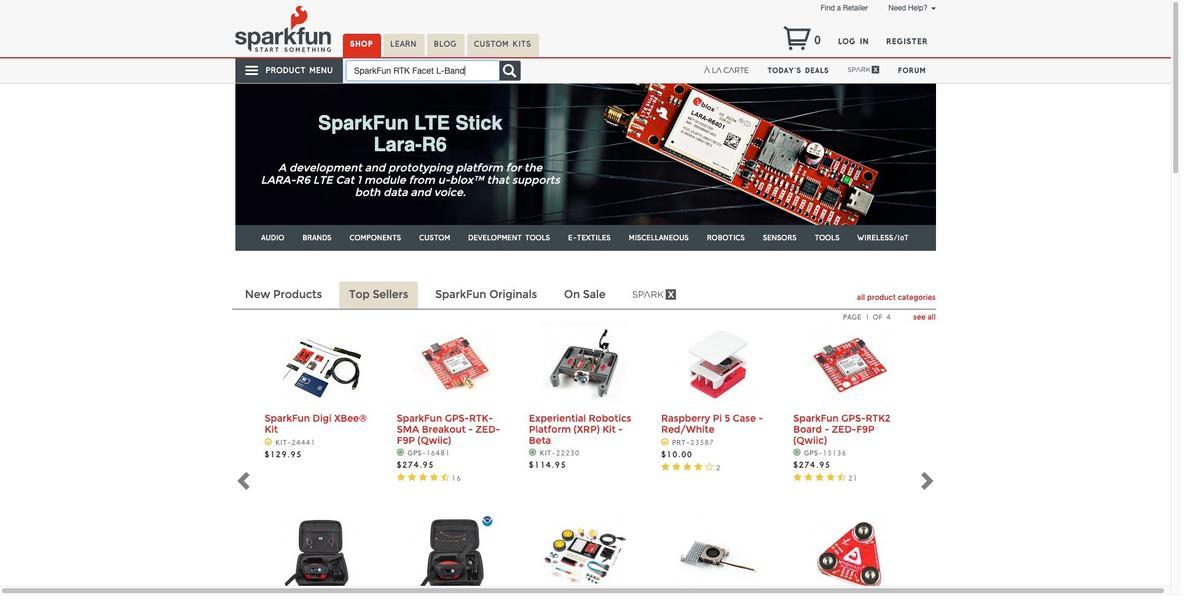 Task type: locate. For each thing, give the bounding box(es) containing it.
star full image
[[661, 462, 670, 471], [672, 462, 681, 471], [408, 473, 417, 482], [419, 473, 428, 482], [430, 473, 439, 482], [805, 473, 813, 482], [816, 473, 824, 482], [827, 473, 835, 482]]

sparkfun gps-rtk2 board - zed-f9p (qwiic) image
[[807, 323, 893, 409]]

in stock image
[[397, 449, 405, 456], [529, 449, 537, 456]]

1 in stock image from the left
[[397, 449, 405, 456]]

2 in stock image from the left
[[529, 449, 537, 456]]

0 horizontal spatial in stock image
[[397, 449, 405, 456]]

myoware 2.0 muscle sensor image
[[807, 514, 893, 595]]

hamburger image
[[244, 63, 260, 78]]

15 available image
[[265, 438, 273, 446]]

sparkfun digi xbee® kit image
[[278, 323, 364, 409]]

sparkfun inventor's kit - v4.1.2 image
[[543, 514, 629, 595]]

star half image
[[441, 473, 450, 482]]

star full image
[[683, 462, 692, 471], [695, 462, 703, 471], [397, 473, 406, 482], [794, 473, 802, 482]]

in stock image for experiential robotics platform (xrp) kit - beta image
[[529, 449, 537, 456]]

list box
[[265, 313, 907, 595]]

1 horizontal spatial in stock image
[[529, 449, 537, 456]]



Task type: vqa. For each thing, say whether or not it's contained in the screenshot.
Share on Facebook icon
no



Task type: describe. For each thing, give the bounding box(es) containing it.
sparkfun rtk facet l-band image
[[278, 514, 364, 595]]

find products, tutorials, etc... text field
[[346, 60, 500, 81]]

sparkfun rtk facet image
[[410, 514, 497, 595]]

raspberry pi 5 case - red/white image
[[675, 323, 761, 409]]

in stock image for sparkfun gps-rtk-sma breakout - zed-f9p (qwiic) image
[[397, 449, 405, 456]]

star empty image
[[706, 462, 714, 471]]

only 1 left! image
[[661, 438, 670, 446]]

star half image
[[838, 473, 846, 482]]

sparkfun gps-rtk-sma breakout - zed-f9p (qwiic) image
[[410, 323, 497, 409]]

raspberry pi active cooler image
[[675, 514, 761, 595]]

experiential robotics platform (xrp) kit - beta image
[[543, 323, 629, 409]]

in stock image
[[794, 449, 802, 456]]



